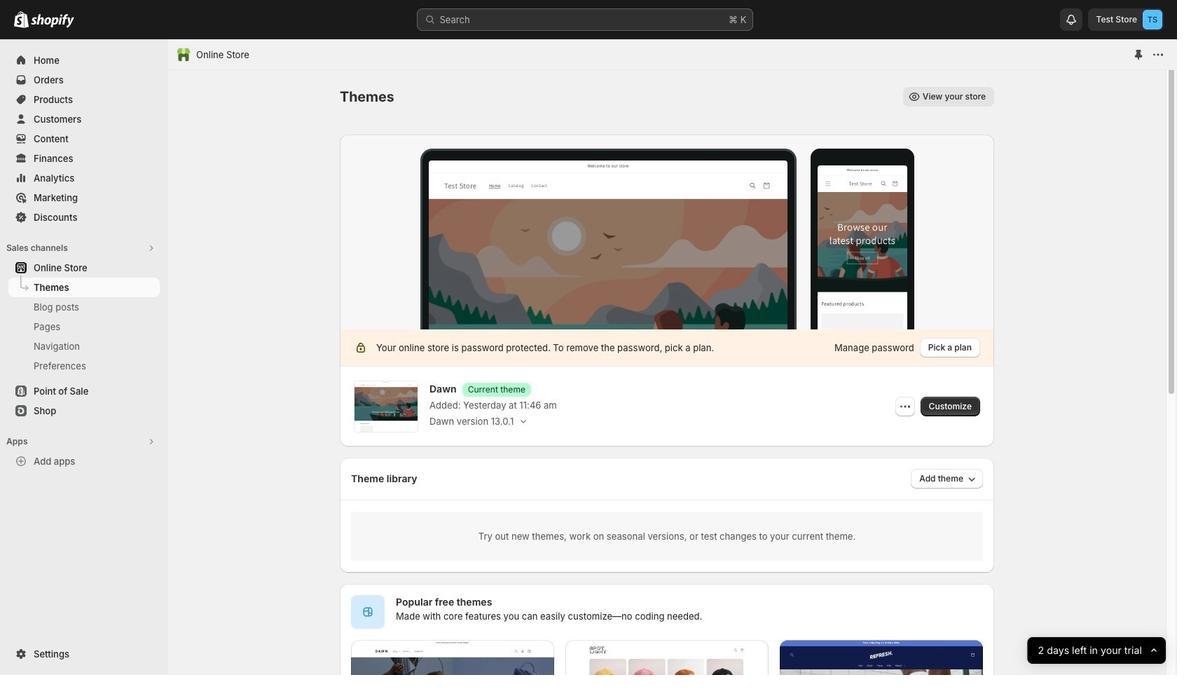 Task type: locate. For each thing, give the bounding box(es) containing it.
online store image
[[177, 48, 191, 62]]

shopify image
[[14, 11, 29, 28]]



Task type: describe. For each thing, give the bounding box(es) containing it.
shopify image
[[31, 14, 74, 28]]

test store image
[[1143, 10, 1163, 29]]



Task type: vqa. For each thing, say whether or not it's contained in the screenshot.
the edit within SENT TO THE CUSTOMER WHEN A DRAFT ORDER INVOICE IS CREATED. YOU CAN EDIT THIS EMAIL INVOICE BEFORE YOU SEND IT.
no



